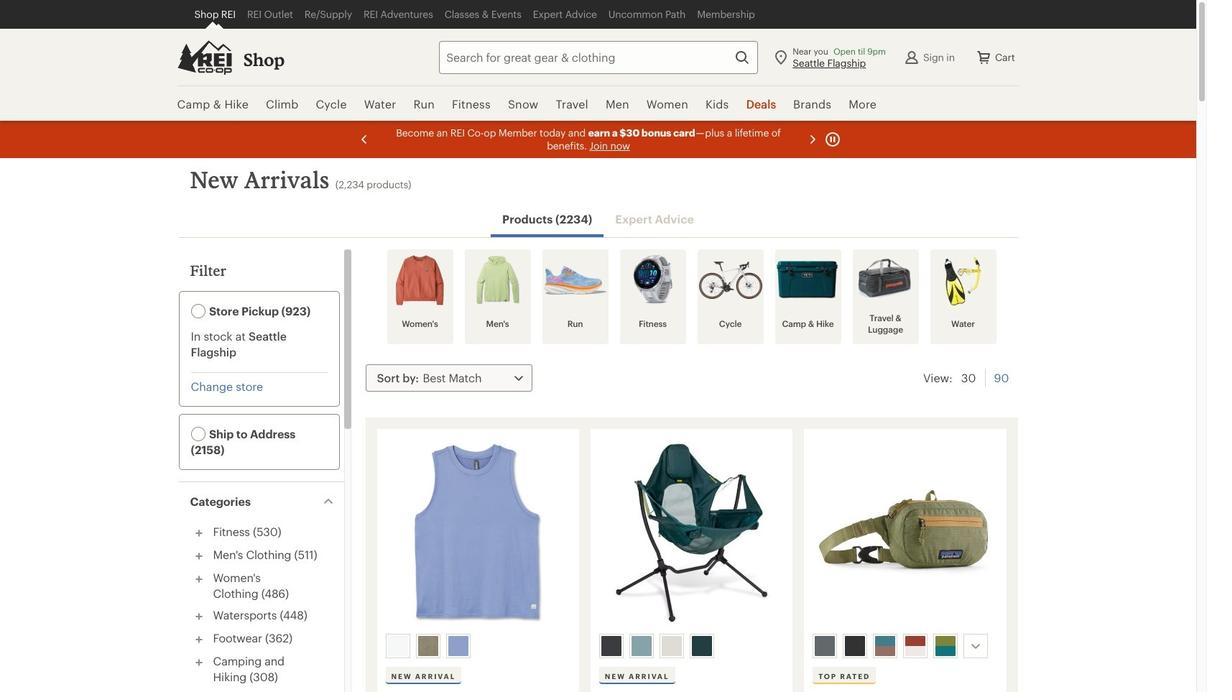 Task type: vqa. For each thing, say whether or not it's contained in the screenshot.
first group from the right
yes



Task type: locate. For each thing, give the bounding box(es) containing it.
None search field
[[414, 41, 759, 74]]

search image
[[734, 49, 751, 66]]

2 group from the left
[[597, 631, 786, 661]]

next message image
[[804, 131, 821, 148]]

black image
[[846, 636, 866, 656]]

toggle women%27s-clothing sub-items image
[[190, 571, 207, 588]]

men's image
[[466, 255, 529, 306]]

1 horizontal spatial group
[[597, 631, 786, 661]]

camp & hike image
[[777, 255, 840, 306]]

nouveau green image
[[815, 636, 835, 656]]

2 horizontal spatial group
[[810, 631, 1000, 661]]

patchwork/subtidal blue image
[[876, 636, 896, 656]]

women's image
[[389, 255, 452, 306]]

mangrove red image
[[906, 636, 926, 656]]

silt/citron image
[[632, 636, 652, 656]]

run image
[[544, 255, 607, 306]]

group
[[383, 631, 573, 661], [597, 631, 786, 661], [810, 631, 1000, 661]]

toggle fitness sub-items image
[[190, 525, 207, 542]]

previous message image
[[356, 131, 373, 148]]

lagoon image
[[692, 636, 712, 656]]

None field
[[439, 41, 759, 74]]

1 group from the left
[[383, 631, 573, 661]]

0 horizontal spatial group
[[383, 631, 573, 661]]

3 group from the left
[[810, 631, 1000, 661]]

white image
[[388, 636, 408, 656]]

toggle men%27s-clothing sub-items image
[[190, 548, 207, 565]]

pelican gray image
[[662, 636, 682, 656]]

travel & luggage image
[[854, 255, 918, 306]]

banner
[[0, 0, 1197, 122]]



Task type: describe. For each thing, give the bounding box(es) containing it.
Search for great gear & clothing text field
[[439, 41, 759, 74]]

patagonia ultralight black hole mini hip pack 0 image
[[813, 438, 998, 628]]

cycle image
[[699, 255, 762, 306]]

toggle camping-and-hiking sub-items image
[[190, 654, 207, 671]]

vuori energy long tank top - women's 0 image
[[386, 438, 571, 628]]

toggle footwear sub-items image
[[190, 631, 207, 648]]

add filter: ship to address (2158) image
[[191, 427, 205, 442]]

black pearl image
[[602, 636, 622, 656]]

shopping cart is empty image
[[976, 49, 993, 66]]

promotional messages marquee
[[0, 121, 1197, 158]]

pause banner message scrolling image
[[824, 131, 841, 148]]

expand color swatches image
[[968, 638, 985, 655]]

blue quartz heather image
[[448, 636, 468, 656]]

group for patagonia ultralight black hole mini hip pack 0 image
[[810, 631, 1000, 661]]

toggle watersports sub-items image
[[190, 608, 207, 625]]

group for the vuori energy long tank top - women's 0 image
[[383, 631, 573, 661]]

subtidal blue image
[[936, 636, 956, 656]]

fitness image
[[622, 255, 685, 306]]

rei co-op, go to rei.com home page image
[[177, 40, 232, 74]]

group for nemo stargaze reclining camp chair 0 image
[[597, 631, 786, 661]]

nemo stargaze reclining camp chair 0 image
[[599, 438, 784, 628]]

water image
[[932, 255, 995, 306]]

pistachio heather image
[[418, 636, 438, 656]]



